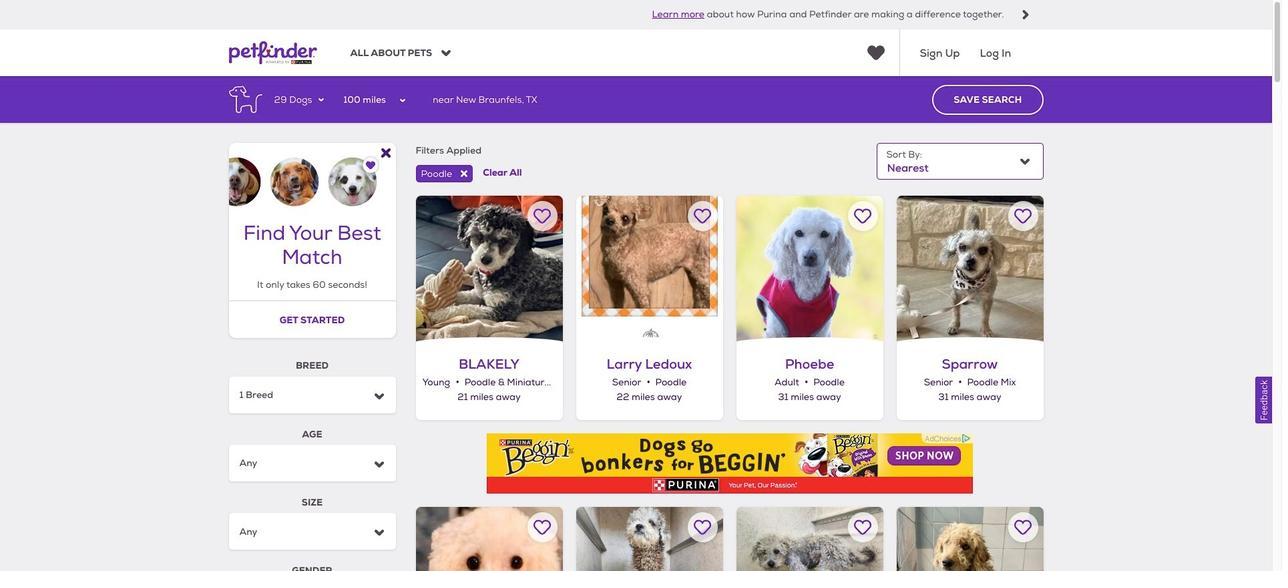 Task type: locate. For each thing, give the bounding box(es) containing it.
main content
[[0, 76, 1273, 571]]

robbie (tx), adoptable dog, adult male poodle mix, 34 miles away. image
[[416, 507, 563, 571]]

sparrow, adoptable dog, senior female poodle mix, 31 miles away. image
[[897, 196, 1044, 343]]

tucker, adoptable dog, adult male poodle mix, 34 miles away. image
[[897, 507, 1044, 571]]

blakely, adoptable dog, young female poodle & miniature schnauzer mix, 21 miles away. image
[[416, 196, 563, 343]]

potential dog matches image
[[229, 143, 396, 207]]

phoebe, adoptable dog, adult female poodle, 31 miles away. image
[[737, 196, 884, 343]]

petfinder home image
[[229, 30, 317, 76]]

advertisement element
[[487, 433, 973, 494]]



Task type: describe. For each thing, give the bounding box(es) containing it.
larry ledoux, adoptable dog, senior male poodle, 22 miles away. image
[[576, 196, 723, 343]]

jack, adoptable dog, young male poodle mix, 34 miles away. image
[[737, 507, 884, 571]]

diane, adoptable dog, young female poodle mix, 34 miles away. image
[[576, 507, 723, 571]]



Task type: vqa. For each thing, say whether or not it's contained in the screenshot.
main content
yes



